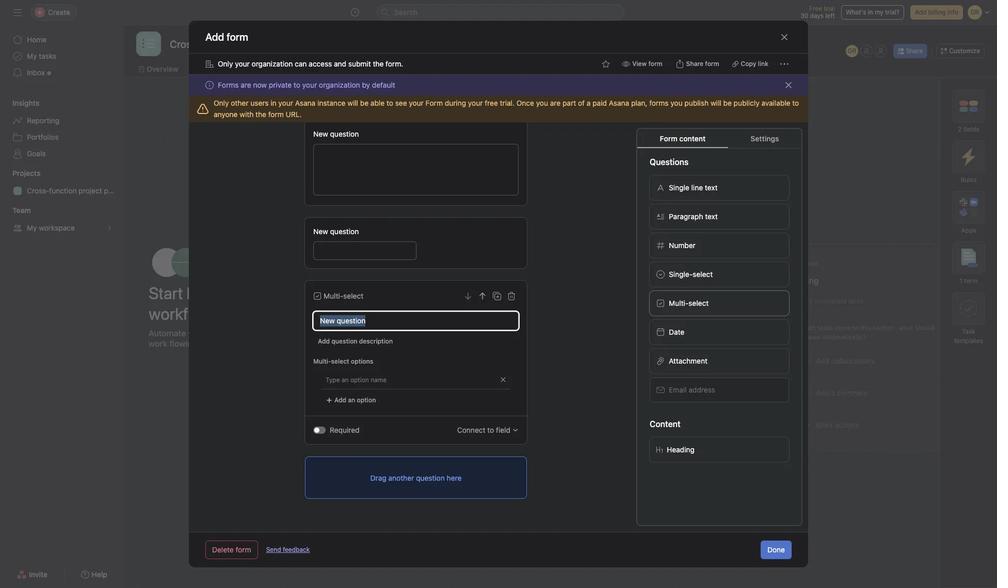 Task type: describe. For each thing, give the bounding box(es) containing it.
to down 0 incomplete tasks
[[853, 324, 859, 332]]

Type an option name field
[[322, 371, 496, 389]]

portfolios link
[[6, 129, 118, 146]]

single
[[669, 183, 690, 192]]

only your organization can access and submit the form.
[[218, 59, 404, 68]]

part
[[563, 99, 577, 107]]

move for set assignee button
[[625, 324, 641, 332]]

line
[[692, 183, 704, 192]]

private
[[269, 81, 292, 89]]

my for my workspace
[[27, 224, 37, 232]]

1 horizontal spatial add collaborators
[[817, 357, 876, 365]]

remove option image
[[500, 377, 507, 383]]

add an option button
[[322, 394, 381, 408]]

add for comment
[[817, 389, 830, 397]]

files
[[552, 65, 568, 73]]

2 you from the left
[[671, 99, 683, 107]]

select down 'number'
[[693, 270, 713, 279]]

task templates
[[955, 328, 984, 345]]

settings
[[751, 134, 780, 143]]

only for only other users in your asana instance will be able to see your form during your free trial.  once you are part of a paid asana plan, forms you publish will be publicly available to anyone with the form url.
[[214, 99, 229, 107]]

to down close icon
[[793, 99, 800, 107]]

hide sidebar image
[[13, 8, 22, 17]]

this for set assignee button
[[650, 324, 661, 332]]

tasks down the doing button
[[849, 297, 864, 305]]

forms are now private to your organization by default
[[218, 81, 396, 89]]

paragraph
[[669, 212, 704, 221]]

home link
[[6, 32, 118, 48]]

plan,
[[632, 99, 648, 107]]

messages
[[497, 65, 532, 73]]

close image
[[785, 81, 793, 89]]

1 vertical spatial form
[[660, 134, 678, 143]]

when for set assignee button
[[588, 324, 605, 332]]

add to starred image
[[602, 60, 611, 68]]

copy
[[741, 60, 757, 68]]

portfolios
[[27, 133, 59, 142]]

set assignee button
[[586, 348, 746, 374]]

multi- up date
[[669, 299, 689, 308]]

able
[[371, 99, 385, 107]]

add a comment button
[[797, 380, 957, 406]]

during
[[445, 99, 466, 107]]

days
[[811, 12, 824, 20]]

projects element
[[0, 164, 124, 201]]

list link
[[191, 64, 212, 75]]

add up the "add a comment"
[[817, 357, 830, 365]]

delete
[[212, 546, 234, 555]]

templates
[[955, 337, 984, 345]]

form inside only other users in your asana instance will be able to see your form during your free trial.  once you are part of a paid asana plan, forms you publish will be publicly available to anyone with the form url.
[[268, 110, 284, 119]]

rules
[[961, 176, 977, 184]]

apps
[[962, 227, 977, 234]]

messages link
[[489, 64, 532, 75]]

this project?
[[427, 272, 484, 284]]

2 will from the left
[[711, 99, 722, 107]]

when for add collaborators button to the right
[[799, 324, 816, 332]]

of
[[579, 99, 585, 107]]

my for my tasks
[[27, 52, 37, 60]]

doing
[[797, 276, 819, 285]]

gr
[[848, 47, 857, 55]]

1 vertical spatial add collaborators button
[[586, 380, 746, 406]]

a inside button
[[832, 389, 836, 397]]

insights button
[[0, 98, 39, 108]]

function
[[49, 186, 77, 195]]

to inside "dropdown button"
[[488, 426, 494, 435]]

publish
[[685, 99, 709, 107]]

next
[[513, 438, 529, 447]]

a inside only other users in your asana instance will be able to see your form during your free trial.  once you are part of a paid asana plan, forms you publish will be publicly available to anyone with the form url.
[[587, 99, 591, 107]]

drag
[[371, 474, 387, 483]]

delete form
[[212, 546, 251, 555]]

Question name text field
[[314, 312, 519, 331]]

section, for add collaborators button to the right
[[874, 324, 898, 332]]

description
[[359, 338, 393, 346]]

billing
[[929, 8, 946, 16]]

reporting link
[[6, 113, 118, 129]]

here
[[447, 474, 462, 483]]

fields
[[964, 126, 980, 133]]

insights element
[[0, 94, 124, 164]]

what's
[[847, 8, 867, 16]]

access
[[309, 59, 332, 68]]

what's in my trial?
[[847, 8, 900, 16]]

automatically? for add collaborators button to the right
[[823, 333, 866, 341]]

add billing info button
[[911, 5, 964, 20]]

board link
[[224, 64, 253, 75]]

team
[[12, 206, 31, 215]]

add an option
[[335, 397, 376, 404]]

cross-
[[27, 186, 49, 195]]

plan
[[104, 186, 118, 195]]

inbox
[[27, 68, 45, 77]]

my
[[876, 8, 884, 16]]

tasks inside how are tasks being added to this project?
[[427, 258, 452, 270]]

in inside only other users in your asana instance will be able to see your form during your free trial.  once you are part of a paid asana plan, forms you publish will be publicly available to anyone with the form url.
[[271, 99, 277, 107]]

workflow
[[149, 304, 213, 324]]

delete form button
[[206, 541, 258, 560]]

trial?
[[886, 8, 900, 16]]

2 new from the top
[[314, 227, 328, 236]]

when tasks move to this section, what should happen automatically? for set assignee button
[[588, 324, 725, 341]]

an
[[348, 397, 356, 404]]

now
[[253, 81, 267, 89]]

send
[[266, 546, 281, 554]]

add question description
[[318, 338, 393, 346]]

search list box
[[377, 4, 625, 21]]

next button
[[507, 433, 536, 452]]

field
[[496, 426, 511, 435]]

your right see
[[409, 99, 424, 107]]

are for forms are now private to your organization by default
[[241, 81, 251, 89]]

instance
[[318, 99, 346, 107]]

section
[[797, 260, 820, 268]]

project
[[79, 186, 102, 195]]

happen for set assignee button
[[588, 333, 611, 341]]

view form
[[633, 60, 663, 68]]

duplicate this question image
[[493, 292, 502, 301]]

in inside start building your workflow in two minutes automate your team's process and keep work flowing.
[[217, 304, 229, 324]]

move this field up image
[[479, 292, 487, 301]]

being
[[455, 258, 481, 270]]

how
[[387, 258, 408, 270]]

left
[[826, 12, 836, 20]]

forms for forms
[[375, 332, 394, 340]]

1 you from the left
[[537, 99, 549, 107]]

your left team's
[[188, 329, 205, 338]]

your left free
[[468, 99, 483, 107]]

content
[[650, 420, 681, 429]]

incomplete for 1
[[603, 297, 636, 305]]

0 vertical spatial collaborators
[[832, 357, 876, 365]]

multi- down add question description button
[[314, 358, 331, 366]]

connect
[[458, 426, 486, 435]]

how are tasks being added to this project?
[[387, 258, 524, 284]]

list image
[[143, 38, 155, 50]]

close this dialog image
[[781, 33, 789, 41]]

keep
[[284, 329, 303, 338]]

multi- up add question description
[[324, 292, 344, 301]]

forms for forms are now private to your organization by default
[[218, 81, 239, 89]]

invite
[[29, 571, 48, 580]]

1 horizontal spatial multi-select
[[669, 299, 709, 308]]

add form dialog
[[189, 0, 809, 568]]

happen for add collaborators button to the right
[[799, 333, 821, 341]]

0 vertical spatial text
[[705, 183, 718, 192]]

select up add question description
[[344, 292, 364, 301]]

default
[[372, 81, 396, 89]]

add for option
[[335, 397, 347, 404]]

and inside add form dialog
[[334, 59, 347, 68]]

to inside how are tasks being added to this project?
[[515, 258, 524, 270]]

connect to field button
[[458, 425, 519, 436]]

1 vertical spatial collaborators
[[621, 389, 665, 397]]

teams element
[[0, 201, 124, 239]]

are inside only other users in your asana instance will be able to see your form during your free trial.  once you are part of a paid asana plan, forms you publish will be publicly available to anyone with the form url.
[[551, 99, 561, 107]]

1 new question from the top
[[314, 130, 359, 138]]

1 will from the left
[[348, 99, 358, 107]]



Task type: vqa. For each thing, say whether or not it's contained in the screenshot.
functional
no



Task type: locate. For each thing, give the bounding box(es) containing it.
1 for 1 form
[[960, 277, 963, 285]]

1 vertical spatial new
[[314, 227, 328, 236]]

0 horizontal spatial share
[[687, 60, 704, 68]]

in left my
[[869, 8, 874, 16]]

0 horizontal spatial be
[[360, 99, 369, 107]]

0 horizontal spatial add collaborators button
[[586, 380, 746, 406]]

info
[[948, 8, 959, 16]]

my down team at the left top of page
[[27, 224, 37, 232]]

2
[[959, 126, 963, 133]]

0 vertical spatial my
[[27, 52, 37, 60]]

single line text
[[669, 183, 718, 192]]

to left see
[[387, 99, 394, 107]]

add collaborators button up content
[[586, 380, 746, 406]]

are for how are tasks being added to this project?
[[410, 258, 425, 270]]

automatically? down 0 incomplete tasks
[[823, 333, 866, 341]]

forms inside add form dialog
[[218, 81, 239, 89]]

collaborators up the comment
[[832, 357, 876, 365]]

happen down 0
[[799, 333, 821, 341]]

share for share
[[907, 47, 924, 55]]

1 vertical spatial only
[[214, 99, 229, 107]]

1 vertical spatial my
[[27, 224, 37, 232]]

1 when from the left
[[588, 324, 605, 332]]

select down 'single-select' in the top of the page
[[689, 299, 709, 308]]

asana up url.
[[295, 99, 316, 107]]

form right view
[[649, 60, 663, 68]]

2 what from the left
[[899, 324, 914, 332]]

this left date
[[650, 324, 661, 332]]

1 horizontal spatial you
[[671, 99, 683, 107]]

done button
[[761, 541, 792, 560]]

share up publish
[[687, 60, 704, 68]]

2 happen from the left
[[799, 333, 821, 341]]

tasks down 1 incomplete task
[[607, 324, 623, 332]]

forms
[[218, 81, 239, 89], [375, 332, 394, 340]]

share for share form
[[687, 60, 704, 68]]

1 this from the left
[[650, 324, 661, 332]]

1 horizontal spatial in
[[271, 99, 277, 107]]

1 horizontal spatial are
[[410, 258, 425, 270]]

board
[[232, 65, 253, 73]]

add left an
[[335, 397, 347, 404]]

a left the comment
[[832, 389, 836, 397]]

2 when tasks move to this section, what should happen automatically? from the left
[[799, 324, 936, 341]]

0 horizontal spatial forms
[[218, 81, 239, 89]]

start
[[149, 283, 183, 303]]

tasks down 0 incomplete tasks
[[818, 324, 834, 332]]

0 horizontal spatial what
[[689, 324, 703, 332]]

move down 0 incomplete tasks
[[835, 324, 852, 332]]

1 horizontal spatial this
[[861, 324, 872, 332]]

your down add form
[[235, 59, 250, 68]]

0 horizontal spatial 1
[[599, 297, 602, 305]]

home
[[27, 35, 47, 44]]

2 this from the left
[[861, 324, 872, 332]]

0 horizontal spatial move
[[625, 324, 641, 332]]

1 horizontal spatial form
[[660, 134, 678, 143]]

0 horizontal spatial a
[[587, 99, 591, 107]]

0 horizontal spatial incomplete
[[603, 297, 636, 305]]

2 vertical spatial are
[[410, 258, 425, 270]]

overview
[[147, 65, 179, 73]]

forms
[[650, 99, 669, 107]]

0 horizontal spatial should
[[705, 324, 725, 332]]

and left the submit
[[334, 59, 347, 68]]

your down only your organization can access and submit the form.
[[302, 81, 317, 89]]

1 horizontal spatial incomplete
[[815, 297, 847, 305]]

url.
[[286, 110, 302, 119]]

1 horizontal spatial the
[[373, 59, 384, 68]]

only inside only other users in your asana instance will be able to see your form during your free trial.  once you are part of a paid asana plan, forms you publish will be publicly available to anyone with the form url.
[[214, 99, 229, 107]]

1 vertical spatial in
[[271, 99, 277, 107]]

cross-function project plan link
[[6, 183, 118, 199]]

0 horizontal spatial section,
[[663, 324, 687, 332]]

publicly
[[734, 99, 760, 107]]

asana right paid
[[609, 99, 630, 107]]

trial.
[[500, 99, 515, 107]]

2 my from the top
[[27, 224, 37, 232]]

add down set
[[606, 389, 619, 397]]

will right publish
[[711, 99, 722, 107]]

0 horizontal spatial in
[[217, 304, 229, 324]]

email address
[[669, 386, 716, 395]]

0 vertical spatial forms
[[218, 81, 239, 89]]

set assignee
[[606, 357, 648, 365]]

0 horizontal spatial collaborators
[[621, 389, 665, 397]]

1 horizontal spatial and
[[334, 59, 347, 68]]

goals
[[27, 149, 46, 158]]

2 move from the left
[[835, 324, 852, 332]]

2 incomplete from the left
[[815, 297, 847, 305]]

0 vertical spatial are
[[241, 81, 251, 89]]

form left during
[[426, 99, 443, 107]]

2 be from the left
[[724, 99, 732, 107]]

only right list at the top left of page
[[218, 59, 233, 68]]

once
[[517, 99, 535, 107]]

question inside button
[[332, 338, 358, 346]]

incomplete for 0
[[815, 297, 847, 305]]

be left the able
[[360, 99, 369, 107]]

1 horizontal spatial will
[[711, 99, 722, 107]]

what for set assignee button
[[689, 324, 703, 332]]

1 horizontal spatial when tasks move to this section, what should happen automatically?
[[799, 324, 936, 341]]

0 horizontal spatial you
[[537, 99, 549, 107]]

0 vertical spatial in
[[869, 8, 874, 16]]

1 horizontal spatial move
[[835, 324, 852, 332]]

are right how
[[410, 258, 425, 270]]

1 should from the left
[[705, 324, 725, 332]]

move this field down image
[[464, 292, 473, 301]]

assignee
[[619, 357, 648, 365]]

form inside button
[[706, 60, 720, 68]]

add for info
[[916, 8, 927, 16]]

in right users at the top of the page
[[271, 99, 277, 107]]

what for add collaborators button to the right
[[899, 324, 914, 332]]

copy link button
[[729, 57, 774, 71]]

the down users at the top of the page
[[256, 110, 266, 119]]

0 horizontal spatial will
[[348, 99, 358, 107]]

dashboard link
[[431, 64, 477, 75]]

0 vertical spatial add collaborators button
[[797, 348, 957, 374]]

1 incomplete from the left
[[603, 297, 636, 305]]

select left the 'options'
[[331, 358, 349, 366]]

1 horizontal spatial share
[[907, 47, 924, 55]]

the inside only other users in your asana instance will be able to see your form during your free trial.  once you are part of a paid asana plan, forms you publish will be publicly available to anyone with the form url.
[[256, 110, 266, 119]]

only up anyone
[[214, 99, 229, 107]]

30
[[801, 12, 809, 20]]

in inside 'what's in my trial?' button
[[869, 8, 874, 16]]

1 form
[[960, 277, 979, 285]]

are
[[241, 81, 251, 89], [551, 99, 561, 107], [410, 258, 425, 270]]

forms down the board link
[[218, 81, 239, 89]]

multi-select up add question description
[[324, 292, 364, 301]]

my workspace
[[27, 224, 75, 232]]

section,
[[663, 324, 687, 332], [874, 324, 898, 332]]

automatically? for set assignee button
[[612, 333, 656, 341]]

0 horizontal spatial the
[[256, 110, 266, 119]]

0 vertical spatial only
[[218, 59, 233, 68]]

2 automatically? from the left
[[823, 333, 866, 341]]

move for add collaborators button to the right
[[835, 324, 852, 332]]

share form button
[[672, 57, 724, 71]]

2 fields
[[959, 126, 980, 133]]

when tasks move to this section, what should happen automatically? down 0 incomplete tasks
[[799, 324, 936, 341]]

0 vertical spatial 1
[[960, 277, 963, 285]]

1 horizontal spatial when
[[799, 324, 816, 332]]

form for 1 form
[[965, 277, 979, 285]]

automatically?
[[612, 333, 656, 341], [823, 333, 866, 341]]

form right delete
[[236, 546, 251, 555]]

form up task
[[965, 277, 979, 285]]

this down 0 incomplete tasks
[[861, 324, 872, 332]]

are inside how are tasks being added to this project?
[[410, 258, 425, 270]]

share inside button
[[687, 60, 704, 68]]

paragraph text
[[669, 212, 718, 221]]

1 happen from the left
[[588, 333, 611, 341]]

0 incomplete tasks
[[809, 297, 864, 305]]

1 horizontal spatial collaborators
[[832, 357, 876, 365]]

2 new question from the top
[[314, 227, 359, 236]]

incomplete right 0
[[815, 297, 847, 305]]

1 horizontal spatial what
[[899, 324, 914, 332]]

anyone
[[214, 110, 238, 119]]

to left field
[[488, 426, 494, 435]]

1 horizontal spatial should
[[916, 324, 936, 332]]

multi-select
[[324, 292, 364, 301], [669, 299, 709, 308]]

copy link
[[741, 60, 769, 68]]

2 horizontal spatial in
[[869, 8, 874, 16]]

0 horizontal spatial when tasks move to this section, what should happen automatically?
[[588, 324, 725, 341]]

a right "of"
[[587, 99, 591, 107]]

in up team's
[[217, 304, 229, 324]]

2 should from the left
[[916, 324, 936, 332]]

heading
[[667, 446, 695, 455]]

form left copy
[[706, 60, 720, 68]]

0 vertical spatial a
[[587, 99, 591, 107]]

feedback
[[283, 546, 310, 554]]

my workspace link
[[6, 220, 118, 237]]

2 vertical spatial in
[[217, 304, 229, 324]]

option
[[357, 397, 376, 404]]

incomplete left task on the bottom right
[[603, 297, 636, 305]]

add left the comment
[[817, 389, 830, 397]]

my up inbox
[[27, 52, 37, 60]]

0 vertical spatial form
[[426, 99, 443, 107]]

paid
[[593, 99, 607, 107]]

1 horizontal spatial add collaborators button
[[797, 348, 957, 374]]

0 horizontal spatial add collaborators
[[606, 389, 665, 397]]

0 vertical spatial share
[[907, 47, 924, 55]]

the left form.
[[373, 59, 384, 68]]

done
[[768, 546, 786, 555]]

calendar
[[323, 65, 354, 73]]

drag another question here
[[371, 474, 462, 483]]

share down add billing info button
[[907, 47, 924, 55]]

1 horizontal spatial section,
[[874, 324, 898, 332]]

1 automatically? from the left
[[612, 333, 656, 341]]

add collaborators down assignee
[[606, 389, 665, 397]]

global element
[[0, 25, 124, 87]]

0 horizontal spatial multi-select
[[324, 292, 364, 301]]

form up questions
[[660, 134, 678, 143]]

add collaborators up the "add a comment"
[[817, 357, 876, 365]]

1 for 1 incomplete task
[[599, 297, 602, 305]]

1 what from the left
[[689, 324, 703, 332]]

comment
[[838, 389, 869, 397]]

my inside my workspace link
[[27, 224, 37, 232]]

1 section, from the left
[[663, 324, 687, 332]]

1 horizontal spatial 1
[[960, 277, 963, 285]]

1 my from the top
[[27, 52, 37, 60]]

forms down the new question text box
[[375, 332, 394, 340]]

when
[[588, 324, 605, 332], [799, 324, 816, 332]]

are left part
[[551, 99, 561, 107]]

this for add collaborators button to the right
[[861, 324, 872, 332]]

you
[[537, 99, 549, 107], [671, 99, 683, 107]]

only for only your organization can access and submit the form.
[[218, 59, 233, 68]]

share form
[[687, 60, 720, 68]]

and inside start building your workflow in two minutes automate your team's process and keep work flowing.
[[268, 329, 282, 338]]

add collaborators button up add a comment button
[[797, 348, 957, 374]]

cross-function project plan
[[27, 186, 118, 195]]

1 vertical spatial add collaborators
[[606, 389, 665, 397]]

1 vertical spatial are
[[551, 99, 561, 107]]

form
[[649, 60, 663, 68], [706, 60, 720, 68], [268, 110, 284, 119], [965, 277, 979, 285], [236, 546, 251, 555]]

1 vertical spatial forms
[[375, 332, 394, 340]]

form inside only other users in your asana instance will be able to see your form during your free trial.  once you are part of a paid asana plan, forms you publish will be publicly available to anyone with the form url.
[[426, 99, 443, 107]]

section, for set assignee button
[[663, 324, 687, 332]]

1 vertical spatial 1
[[599, 297, 602, 305]]

1 vertical spatial the
[[256, 110, 266, 119]]

inbox link
[[6, 65, 118, 81]]

only other users in your asana instance will be able to see your form during your free trial.  once you are part of a paid asana plan, forms you publish will be publicly available to anyone with the form url.
[[214, 99, 800, 119]]

will right instance on the left top
[[348, 99, 358, 107]]

tasks down home
[[39, 52, 56, 60]]

organization down calendar
[[319, 81, 360, 89]]

with
[[240, 110, 254, 119]]

should left task
[[916, 324, 936, 332]]

1 vertical spatial new question
[[314, 227, 359, 236]]

0 vertical spatial add collaborators
[[817, 357, 876, 365]]

collaborators
[[832, 357, 876, 365], [621, 389, 665, 397]]

you right forms
[[671, 99, 683, 107]]

1 horizontal spatial organization
[[319, 81, 360, 89]]

2 asana from the left
[[609, 99, 630, 107]]

add collaborators
[[817, 357, 876, 365], [606, 389, 665, 397]]

my inside my tasks link
[[27, 52, 37, 60]]

when tasks move to this section, what should happen automatically? for add collaborators button to the right
[[799, 324, 936, 341]]

text right line
[[705, 183, 718, 192]]

form for view form
[[649, 60, 663, 68]]

my tasks
[[27, 52, 56, 60]]

when down 0
[[799, 324, 816, 332]]

0 horizontal spatial and
[[268, 329, 282, 338]]

move
[[625, 324, 641, 332], [835, 324, 852, 332]]

0 vertical spatial new question
[[314, 130, 359, 138]]

automatically? up assignee
[[612, 333, 656, 341]]

0 horizontal spatial asana
[[295, 99, 316, 107]]

when tasks move to this section, what should happen automatically? up set assignee button
[[588, 324, 725, 341]]

1 left task on the bottom right
[[599, 297, 602, 305]]

available
[[762, 99, 791, 107]]

when down 1 incomplete task
[[588, 324, 605, 332]]

1 horizontal spatial asana
[[609, 99, 630, 107]]

add left billing
[[916, 8, 927, 16]]

added
[[483, 258, 512, 270]]

move down 1 incomplete task
[[625, 324, 641, 332]]

share inside button
[[907, 47, 924, 55]]

2 when from the left
[[799, 324, 816, 332]]

text right paragraph
[[706, 212, 718, 221]]

1 move from the left
[[625, 324, 641, 332]]

two minutes
[[233, 304, 319, 324]]

1 vertical spatial share
[[687, 60, 704, 68]]

switch
[[314, 427, 326, 434]]

None text field
[[167, 35, 300, 53]]

1 new from the top
[[314, 130, 328, 138]]

1 vertical spatial text
[[706, 212, 718, 221]]

happen up set
[[588, 333, 611, 341]]

1 be from the left
[[360, 99, 369, 107]]

1 horizontal spatial a
[[832, 389, 836, 397]]

are left the now
[[241, 81, 251, 89]]

more actions image
[[781, 60, 789, 68]]

free
[[810, 5, 823, 12]]

and left keep
[[268, 329, 282, 338]]

form left url.
[[268, 110, 284, 119]]

send feedback
[[266, 546, 310, 554]]

collaborators down assignee
[[621, 389, 665, 397]]

tasks up this project?
[[427, 258, 452, 270]]

0 vertical spatial organization
[[252, 59, 293, 68]]

to right private
[[294, 81, 301, 89]]

to down task on the bottom right
[[643, 324, 649, 332]]

switch inside add form dialog
[[314, 427, 326, 434]]

tasks inside "global" element
[[39, 52, 56, 60]]

should for add collaborators button to the right
[[916, 324, 936, 332]]

1 vertical spatial a
[[832, 389, 836, 397]]

remove field image
[[508, 292, 516, 301]]

question
[[330, 130, 359, 138], [330, 227, 359, 236], [332, 338, 358, 346], [416, 474, 445, 483]]

view
[[633, 60, 647, 68]]

2 section, from the left
[[874, 324, 898, 332]]

add for description
[[318, 338, 330, 346]]

0 horizontal spatial this
[[650, 324, 661, 332]]

section, up set assignee button
[[663, 324, 687, 332]]

0 horizontal spatial when
[[588, 324, 605, 332]]

building
[[187, 283, 243, 303]]

0 horizontal spatial form
[[426, 99, 443, 107]]

organization up private
[[252, 59, 293, 68]]

be left publicly
[[724, 99, 732, 107]]

1 vertical spatial and
[[268, 329, 282, 338]]

organization
[[252, 59, 293, 68], [319, 81, 360, 89]]

your up two minutes at bottom
[[247, 283, 278, 303]]

0 vertical spatial and
[[334, 59, 347, 68]]

what
[[689, 324, 703, 332], [899, 324, 914, 332]]

share
[[907, 47, 924, 55], [687, 60, 704, 68]]

form
[[426, 99, 443, 107], [660, 134, 678, 143]]

should for set assignee button
[[705, 324, 725, 332]]

1 when tasks move to this section, what should happen automatically? from the left
[[588, 324, 725, 341]]

team's
[[207, 329, 233, 338]]

add up multi-select options
[[318, 338, 330, 346]]

0 horizontal spatial happen
[[588, 333, 611, 341]]

1 horizontal spatial be
[[724, 99, 732, 107]]

a
[[587, 99, 591, 107], [832, 389, 836, 397]]

1 horizontal spatial forms
[[375, 332, 394, 340]]

2 horizontal spatial are
[[551, 99, 561, 107]]

section, down the doing button
[[874, 324, 898, 332]]

the
[[373, 59, 384, 68], [256, 110, 266, 119]]

1 vertical spatial organization
[[319, 81, 360, 89]]

invite button
[[10, 566, 54, 585]]

single-
[[669, 270, 693, 279]]

your up url.
[[279, 99, 293, 107]]

0 vertical spatial new
[[314, 130, 328, 138]]

1 horizontal spatial automatically?
[[823, 333, 866, 341]]

multi-select down 'single-select' in the top of the page
[[669, 299, 709, 308]]

should right date
[[705, 324, 725, 332]]

overview link
[[138, 64, 179, 75]]

1 asana from the left
[[295, 99, 316, 107]]

0 horizontal spatial automatically?
[[612, 333, 656, 341]]

0 horizontal spatial organization
[[252, 59, 293, 68]]

to right added
[[515, 258, 524, 270]]

0 vertical spatial the
[[373, 59, 384, 68]]

0 horizontal spatial are
[[241, 81, 251, 89]]

you right once
[[537, 99, 549, 107]]

form for share form
[[706, 60, 720, 68]]

add form
[[206, 31, 249, 43]]

1 horizontal spatial happen
[[799, 333, 821, 341]]

form for delete form
[[236, 546, 251, 555]]

1 up task
[[960, 277, 963, 285]]

what's in my trial? button
[[842, 5, 905, 20]]



